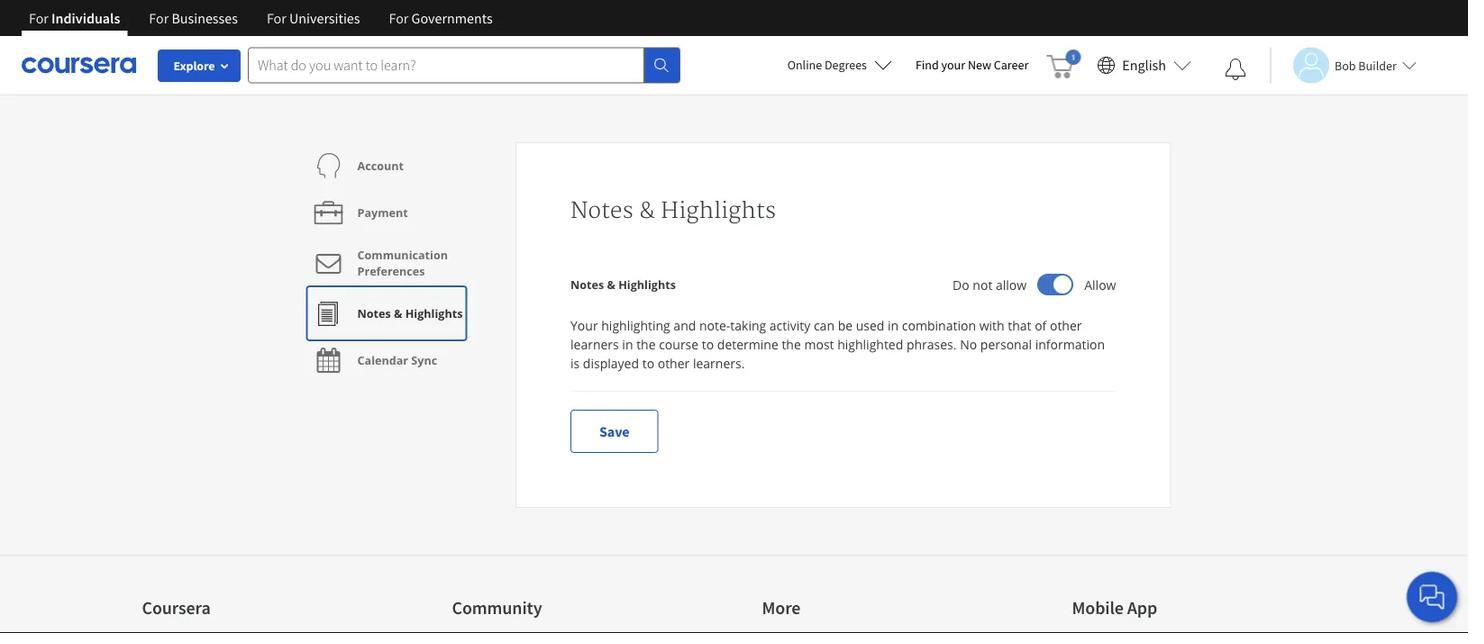 Task type: describe. For each thing, give the bounding box(es) containing it.
find your new career
[[916, 57, 1029, 73]]

online
[[788, 57, 822, 73]]

shopping cart: 1 item image
[[1047, 50, 1081, 78]]

calendar
[[357, 353, 408, 368]]

account link
[[311, 142, 404, 189]]

english
[[1123, 56, 1167, 74]]

highlighting
[[602, 317, 671, 334]]

builder
[[1359, 57, 1397, 73]]

of
[[1035, 317, 1047, 334]]

for for governments
[[389, 9, 409, 27]]

for for businesses
[[149, 9, 169, 27]]

for for universities
[[267, 9, 287, 27]]

0 vertical spatial notes
[[571, 197, 634, 224]]

1 vertical spatial notes
[[571, 277, 604, 293]]

do
[[953, 276, 970, 293]]

no
[[960, 336, 977, 353]]

learners
[[571, 336, 619, 353]]

note-
[[700, 317, 731, 334]]

information
[[1036, 336, 1105, 353]]

your
[[942, 57, 966, 73]]

phrases.
[[907, 336, 957, 353]]

determine
[[717, 336, 779, 353]]

and
[[674, 317, 696, 334]]

your
[[571, 317, 598, 334]]

activity
[[770, 317, 811, 334]]

individuals
[[51, 9, 120, 27]]

is
[[571, 355, 580, 372]]

account
[[357, 158, 404, 174]]

your highlighting and note-taking activity can be used in combination with that of other learners in the course to determine the most highlighted phrases.             no personal information is displayed to other learners.
[[571, 317, 1105, 372]]

english button
[[1090, 36, 1199, 95]]

more
[[762, 597, 801, 620]]

for for individuals
[[29, 9, 49, 27]]

2 the from the left
[[782, 336, 801, 353]]

notes & highlights inside account settings element
[[357, 306, 463, 321]]

coursera
[[142, 597, 211, 620]]

notes & highlights image
[[1054, 276, 1072, 294]]

mobile
[[1072, 597, 1124, 620]]

most
[[805, 336, 834, 353]]

show notifications image
[[1225, 59, 1247, 80]]

1 vertical spatial to
[[643, 355, 655, 372]]

be
[[838, 317, 853, 334]]

for businesses
[[149, 9, 238, 27]]

app
[[1128, 597, 1158, 620]]

for governments
[[389, 9, 493, 27]]

used
[[856, 317, 885, 334]]

that
[[1008, 317, 1032, 334]]

bob builder
[[1335, 57, 1397, 73]]

sync
[[411, 353, 437, 368]]

chat with us image
[[1418, 583, 1447, 612]]

for universities
[[267, 9, 360, 27]]

for individuals
[[29, 9, 120, 27]]

displayed
[[583, 355, 639, 372]]

explore button
[[158, 50, 241, 82]]

career
[[994, 57, 1029, 73]]

communication preferences
[[357, 247, 448, 279]]

communication
[[357, 247, 448, 263]]

save
[[600, 423, 630, 441]]



Task type: locate. For each thing, give the bounding box(es) containing it.
calendar sync link
[[311, 337, 437, 384]]

can
[[814, 317, 835, 334]]

1 horizontal spatial other
[[1050, 317, 1082, 334]]

online degrees
[[788, 57, 867, 73]]

0 vertical spatial other
[[1050, 317, 1082, 334]]

0 horizontal spatial other
[[658, 355, 690, 372]]

allow
[[1085, 276, 1117, 293]]

bob builder button
[[1270, 47, 1417, 83]]

governments
[[412, 9, 493, 27]]

4 for from the left
[[389, 9, 409, 27]]

community
[[452, 597, 542, 620]]

1 horizontal spatial the
[[782, 336, 801, 353]]

combination
[[902, 317, 976, 334]]

for left universities
[[267, 9, 287, 27]]

None search field
[[248, 47, 681, 83]]

for
[[29, 9, 49, 27], [149, 9, 169, 27], [267, 9, 287, 27], [389, 9, 409, 27]]

0 horizontal spatial in
[[622, 336, 633, 353]]

2 horizontal spatial &
[[639, 197, 656, 224]]

the down highlighting on the left
[[637, 336, 656, 353]]

to down note-
[[702, 336, 714, 353]]

find your new career link
[[907, 54, 1038, 77]]

other
[[1050, 317, 1082, 334], [658, 355, 690, 372]]

What do you want to learn? text field
[[248, 47, 645, 83]]

notes & highlights link
[[311, 290, 463, 337]]

learners.
[[693, 355, 745, 372]]

highlights
[[661, 197, 776, 224], [619, 277, 676, 293], [405, 306, 463, 321]]

in down highlighting on the left
[[622, 336, 633, 353]]

for left businesses
[[149, 9, 169, 27]]

1 vertical spatial in
[[622, 336, 633, 353]]

businesses
[[172, 9, 238, 27]]

personal
[[981, 336, 1032, 353]]

degrees
[[825, 57, 867, 73]]

preferences
[[357, 264, 425, 279]]

allow
[[996, 276, 1027, 293]]

save button
[[571, 410, 659, 453]]

calendar sync
[[357, 353, 437, 368]]

payment link
[[311, 189, 408, 236]]

for left governments
[[389, 9, 409, 27]]

explore
[[174, 58, 215, 74]]

& inside account settings element
[[394, 306, 402, 321]]

1 vertical spatial notes & highlights
[[571, 277, 676, 293]]

0 vertical spatial notes & highlights
[[571, 197, 776, 224]]

2 vertical spatial highlights
[[405, 306, 463, 321]]

notes inside account settings element
[[357, 306, 391, 321]]

0 vertical spatial &
[[639, 197, 656, 224]]

notes
[[571, 197, 634, 224], [571, 277, 604, 293], [357, 306, 391, 321]]

2 for from the left
[[149, 9, 169, 27]]

account settings element
[[297, 142, 516, 384]]

2 vertical spatial notes
[[357, 306, 391, 321]]

other up information on the bottom right of page
[[1050, 317, 1082, 334]]

new
[[968, 57, 992, 73]]

mobile app
[[1072, 597, 1158, 620]]

&
[[639, 197, 656, 224], [607, 277, 616, 293], [394, 306, 402, 321]]

3 for from the left
[[267, 9, 287, 27]]

payment
[[357, 205, 408, 220]]

1 horizontal spatial &
[[607, 277, 616, 293]]

bob
[[1335, 57, 1356, 73]]

the
[[637, 336, 656, 353], [782, 336, 801, 353]]

coursera image
[[22, 51, 136, 80]]

1 horizontal spatial in
[[888, 317, 899, 334]]

to right displayed
[[643, 355, 655, 372]]

0 horizontal spatial the
[[637, 336, 656, 353]]

to
[[702, 336, 714, 353], [643, 355, 655, 372]]

0 vertical spatial highlights
[[661, 197, 776, 224]]

0 horizontal spatial &
[[394, 306, 402, 321]]

do not allow
[[953, 276, 1027, 293]]

banner navigation
[[14, 0, 507, 36]]

taking
[[731, 317, 767, 334]]

1 vertical spatial other
[[658, 355, 690, 372]]

1 for from the left
[[29, 9, 49, 27]]

course
[[659, 336, 699, 353]]

the down activity
[[782, 336, 801, 353]]

for left individuals
[[29, 9, 49, 27]]

find
[[916, 57, 939, 73]]

other down course
[[658, 355, 690, 372]]

notes & highlights
[[571, 197, 776, 224], [571, 277, 676, 293], [357, 306, 463, 321]]

1 vertical spatial highlights
[[619, 277, 676, 293]]

in right used
[[888, 317, 899, 334]]

not
[[973, 276, 993, 293]]

1 the from the left
[[637, 336, 656, 353]]

2 vertical spatial notes & highlights
[[357, 306, 463, 321]]

in
[[888, 317, 899, 334], [622, 336, 633, 353]]

with
[[980, 317, 1005, 334]]

2 vertical spatial &
[[394, 306, 402, 321]]

online degrees button
[[773, 45, 907, 85]]

highlighted
[[838, 336, 904, 353]]

1 horizontal spatial to
[[702, 336, 714, 353]]

0 horizontal spatial to
[[643, 355, 655, 372]]

universities
[[289, 9, 360, 27]]

0 vertical spatial in
[[888, 317, 899, 334]]

0 vertical spatial to
[[702, 336, 714, 353]]

highlights inside notes & highlights link
[[405, 306, 463, 321]]

1 vertical spatial &
[[607, 277, 616, 293]]

communication preferences link
[[311, 236, 502, 290]]

notes & highlights switch
[[1038, 274, 1074, 296]]



Task type: vqa. For each thing, say whether or not it's contained in the screenshot.
'We' within we will accept third party scholarships awarded to the student and there may be other funding options available to you. learn more:
no



